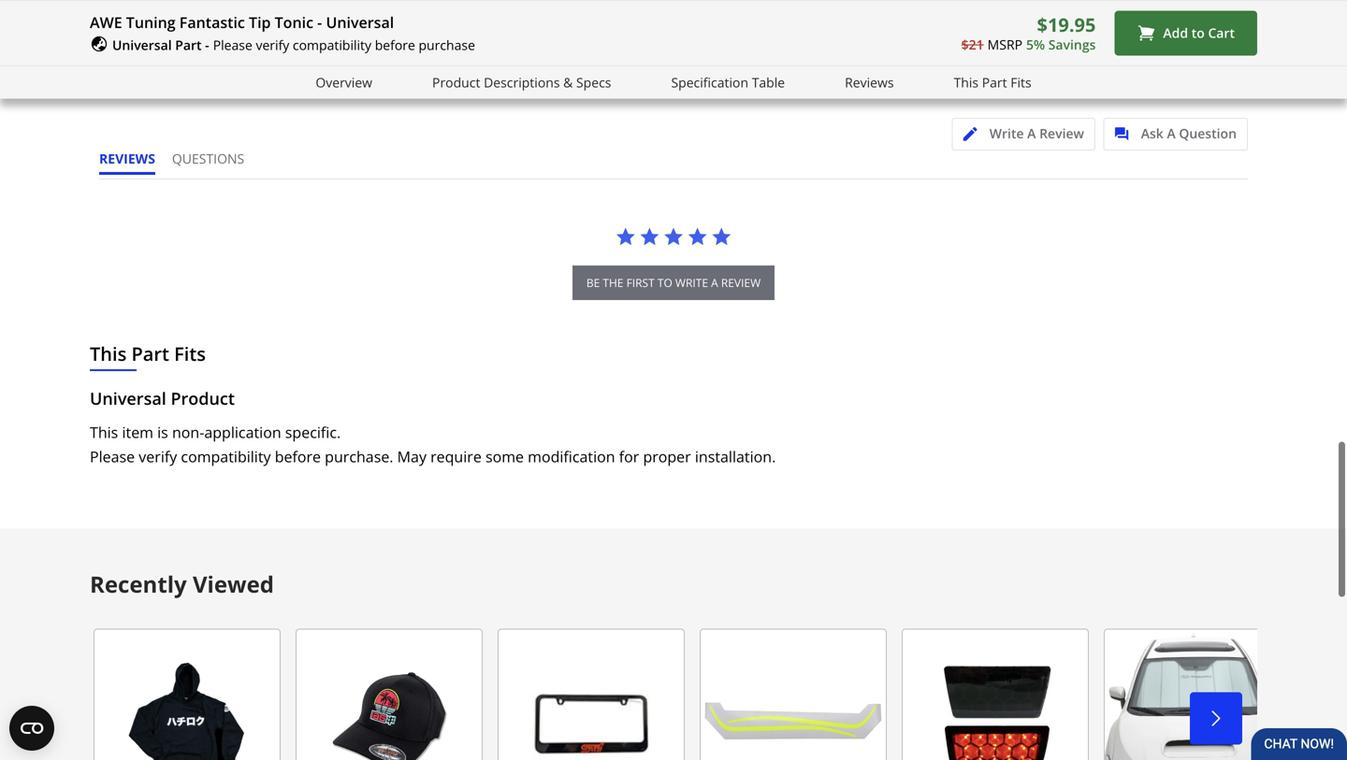 Task type: describe. For each thing, give the bounding box(es) containing it.
viewed
[[193, 569, 274, 600]]

awe tuning fantastic tip tonic - universal
[[90, 12, 394, 32]]

2 star image from the left
[[688, 226, 708, 247]]

tab list containing reviews
[[99, 150, 261, 179]]

specification table
[[671, 73, 785, 91]]

sfb15wrxmirpin-hy side view mirror pinstripes - 15+ wrx / sti / 13-17 crosstrek-highlighter yellow, image
[[700, 629, 887, 761]]

1 horizontal spatial verify
[[256, 36, 289, 54]]

1 star image from the left
[[664, 226, 684, 247]]

&
[[564, 73, 573, 91]]

product descriptions & specs link
[[432, 72, 612, 93]]

powered by
[[1150, 9, 1225, 27]]

specs
[[577, 73, 612, 91]]

this inside this item is non-application specific. please verify compatibility before purchase. may require some modification for proper installation.
[[90, 422, 118, 443]]

0 horizontal spatial -
[[205, 36, 209, 54]]

recently viewed
[[90, 569, 274, 600]]

write no frame image
[[964, 127, 987, 141]]

3 star image from the left
[[712, 226, 732, 247]]

specific.
[[285, 422, 341, 443]]

be the first to write a review
[[587, 275, 761, 290]]

1 vertical spatial this
[[90, 341, 127, 367]]

2 vertical spatial part
[[132, 341, 169, 367]]

verify inside this item is non-application specific. please verify compatibility before purchase. may require some modification for proper installation.
[[139, 447, 177, 467]]

add
[[1164, 24, 1189, 42]]

this item is non-application specific. please verify compatibility before purchase. may require some modification for proper installation.
[[90, 422, 776, 467]]

tip
[[249, 12, 271, 32]]

msrp
[[988, 36, 1023, 53]]

purchase.
[[325, 447, 394, 467]]

reviews
[[99, 150, 155, 167]]

add to cart
[[1164, 24, 1235, 42]]

be the first to write a review button
[[573, 266, 775, 300]]

1 horizontal spatial before
[[375, 36, 415, 54]]

compatibility inside this item is non-application specific. please verify compatibility before purchase. may require some modification for proper installation.
[[181, 447, 271, 467]]

write
[[676, 275, 709, 290]]

1 star image from the left
[[616, 226, 636, 247]]

by
[[1207, 9, 1222, 27]]

powered by link
[[1150, 9, 1258, 33]]

recently
[[90, 569, 187, 600]]

0 horizontal spatial fits
[[174, 341, 206, 367]]

purchase
[[419, 36, 475, 54]]

cart
[[1209, 24, 1235, 42]]

0 horizontal spatial reviews
[[717, 63, 766, 81]]

may
[[397, 447, 427, 467]]

2 star image from the left
[[640, 226, 660, 247]]

1 vertical spatial this part fits
[[90, 341, 206, 367]]

0 vertical spatial this part fits
[[954, 73, 1032, 91]]

this part fits link
[[954, 72, 1032, 93]]

modification
[[528, 447, 615, 467]]

overview
[[316, 73, 373, 91]]

ask a question
[[1142, 124, 1237, 142]]

powered
[[1150, 9, 1204, 27]]

require
[[431, 447, 482, 467]]

non-
[[172, 422, 204, 443]]

1 vertical spatial to
[[658, 275, 673, 290]]

2 horizontal spatial part
[[982, 73, 1008, 91]]

sfb15wrx-f1-dshc sticker fab f1 special edition dark smoke honeycomb rear fog lamp overlay - 2015-2020 wrx & sti / 2013-2017 crosstrek, image
[[902, 629, 1089, 761]]

is
[[157, 422, 168, 443]]

1 horizontal spatial reviews
[[845, 73, 894, 91]]

please inside this item is non-application specific. please verify compatibility before purchase. may require some modification for proper installation.
[[90, 447, 135, 467]]

reviews link
[[845, 72, 894, 93]]

0
[[706, 63, 714, 81]]

specification table link
[[671, 72, 785, 93]]

0 vertical spatial compatibility
[[293, 36, 372, 54]]

a
[[711, 275, 719, 290]]

write a review
[[990, 124, 1085, 142]]

wmdwmd86   -   what monsters do hachi roku 86 hoodie, image
[[94, 629, 281, 761]]



Task type: locate. For each thing, give the bounding box(es) containing it.
to
[[1192, 24, 1205, 42], [658, 275, 673, 290]]

this down $21
[[954, 73, 979, 91]]

add to cart button
[[1115, 11, 1258, 56]]

1 horizontal spatial please
[[213, 36, 253, 54]]

1 horizontal spatial star image
[[640, 226, 660, 247]]

for
[[619, 447, 640, 467]]

2 horizontal spatial star image
[[712, 226, 732, 247]]

1 horizontal spatial star image
[[688, 226, 708, 247]]

0 horizontal spatial verify
[[139, 447, 177, 467]]

0 vertical spatial please
[[213, 36, 253, 54]]

star image up the the
[[616, 226, 636, 247]]

before inside this item is non-application specific. please verify compatibility before purchase. may require some modification for proper installation.
[[275, 447, 321, 467]]

please down awe tuning fantastic tip tonic - universal
[[213, 36, 253, 54]]

picture of subaru sti license plate frame in black - universal image
[[498, 629, 685, 761]]

tuning
[[126, 12, 176, 32]]

before left "purchase"
[[375, 36, 415, 54]]

1 horizontal spatial product
[[432, 73, 481, 91]]

overview link
[[316, 72, 373, 93]]

this left item
[[90, 422, 118, 443]]

0 reviews
[[706, 63, 766, 81]]

proper
[[643, 447, 691, 467]]

before down specific.
[[275, 447, 321, 467]]

tab list
[[99, 150, 261, 179]]

the
[[603, 275, 624, 290]]

fits
[[1011, 73, 1032, 91], [174, 341, 206, 367]]

ask
[[1142, 124, 1164, 142]]

star image
[[664, 226, 684, 247], [688, 226, 708, 247], [712, 226, 732, 247]]

installation.
[[695, 447, 776, 467]]

star image up write
[[688, 226, 708, 247]]

before
[[375, 36, 415, 54], [275, 447, 321, 467]]

this part fits down 'msrp'
[[954, 73, 1032, 91]]

star image up be the first to write a review
[[664, 226, 684, 247]]

1 horizontal spatial compatibility
[[293, 36, 372, 54]]

this part fits up universal product
[[90, 341, 206, 367]]

0 vertical spatial product
[[432, 73, 481, 91]]

to left by
[[1192, 24, 1205, 42]]

to right first
[[658, 275, 673, 290]]

0 horizontal spatial star image
[[664, 226, 684, 247]]

open widget image
[[9, 707, 54, 752]]

1 vertical spatial -
[[205, 36, 209, 54]]

0 horizontal spatial please
[[90, 447, 135, 467]]

$21
[[962, 36, 984, 53]]

universal up overview
[[326, 12, 394, 32]]

please down item
[[90, 447, 135, 467]]

specification
[[671, 73, 749, 91]]

universal up item
[[90, 387, 166, 410]]

compatibility down 'application'
[[181, 447, 271, 467]]

star image
[[616, 226, 636, 247], [640, 226, 660, 247]]

be
[[587, 275, 600, 290]]

star image up a
[[712, 226, 732, 247]]

5%
[[1027, 36, 1046, 53]]

part up universal product
[[132, 341, 169, 367]]

1 vertical spatial verify
[[139, 447, 177, 467]]

1 horizontal spatial -
[[317, 12, 322, 32]]

2 vertical spatial this
[[90, 422, 118, 443]]

fits up universal product
[[174, 341, 206, 367]]

item
[[122, 422, 153, 443]]

0 horizontal spatial star image
[[616, 226, 636, 247]]

a for write
[[1028, 124, 1037, 142]]

0 vertical spatial to
[[1192, 24, 1205, 42]]

1 vertical spatial compatibility
[[181, 447, 271, 467]]

savings
[[1049, 36, 1096, 53]]

questions
[[172, 150, 244, 167]]

write a review button
[[952, 118, 1096, 151]]

part down 'msrp'
[[982, 73, 1008, 91]]

0 horizontal spatial product
[[171, 387, 235, 410]]

awe
[[90, 12, 122, 32]]

compatibility
[[293, 36, 372, 54], [181, 447, 271, 467]]

tonic
[[275, 12, 314, 32]]

star image up first
[[640, 226, 660, 247]]

1 horizontal spatial fits
[[1011, 73, 1032, 91]]

1 vertical spatial fits
[[174, 341, 206, 367]]

0 vertical spatial fits
[[1011, 73, 1032, 91]]

0 vertical spatial universal
[[326, 12, 394, 32]]

application
[[204, 422, 281, 443]]

0 horizontal spatial to
[[658, 275, 673, 290]]

review
[[1040, 124, 1085, 142]]

verify
[[256, 36, 289, 54], [139, 447, 177, 467]]

reviews
[[717, 63, 766, 81], [845, 73, 894, 91]]

some
[[486, 447, 524, 467]]

1 horizontal spatial a
[[1168, 124, 1176, 142]]

-
[[317, 12, 322, 32], [205, 36, 209, 54]]

1 horizontal spatial to
[[1192, 24, 1205, 42]]

this up universal product
[[90, 341, 127, 367]]

subsoa3992122 subaru oem subaru front windshield sunshade - 2015-2020 subaru wrx & sti / 2013+ subaru crosstrek, image
[[1104, 629, 1292, 761]]

1 a from the left
[[1028, 124, 1037, 142]]

universal product
[[90, 387, 235, 410]]

this
[[954, 73, 979, 91], [90, 341, 127, 367], [90, 422, 118, 443]]

ask a question button
[[1104, 118, 1249, 151]]

table
[[752, 73, 785, 91]]

1 horizontal spatial part
[[175, 36, 202, 54]]

first
[[627, 275, 655, 290]]

dialog image
[[1115, 127, 1139, 141]]

0 vertical spatial -
[[317, 12, 322, 32]]

product
[[432, 73, 481, 91], [171, 387, 235, 410]]

universal for universal part - please verify compatibility before purchase
[[112, 36, 172, 54]]

fantastic
[[180, 12, 245, 32]]

$19.95 $21 msrp 5% savings
[[962, 12, 1096, 53]]

0 vertical spatial before
[[375, 36, 415, 54]]

0 vertical spatial this
[[954, 73, 979, 91]]

write
[[990, 124, 1024, 142]]

0 horizontal spatial part
[[132, 341, 169, 367]]

0 horizontal spatial compatibility
[[181, 447, 271, 467]]

question
[[1180, 124, 1237, 142]]

product down "purchase"
[[432, 73, 481, 91]]

this part fits
[[954, 73, 1032, 91], [90, 341, 206, 367]]

review
[[721, 275, 761, 290]]

compatibility up overview
[[293, 36, 372, 54]]

- right tonic
[[317, 12, 322, 32]]

universal down tuning
[[112, 36, 172, 54]]

fits down 5%
[[1011, 73, 1032, 91]]

- down fantastic
[[205, 36, 209, 54]]

please
[[213, 36, 253, 54], [90, 447, 135, 467]]

1 horizontal spatial this part fits
[[954, 73, 1032, 91]]

part
[[175, 36, 202, 54], [982, 73, 1008, 91], [132, 341, 169, 367]]

descriptions
[[484, 73, 560, 91]]

1 vertical spatial please
[[90, 447, 135, 467]]

a for ask
[[1168, 124, 1176, 142]]

verify down is
[[139, 447, 177, 467]]

a
[[1028, 124, 1037, 142], [1168, 124, 1176, 142]]

0 horizontal spatial before
[[275, 447, 321, 467]]

1 vertical spatial before
[[275, 447, 321, 467]]

universal for universal product
[[90, 387, 166, 410]]

a inside dropdown button
[[1168, 124, 1176, 142]]

0 vertical spatial verify
[[256, 36, 289, 54]]

a inside dropdown button
[[1028, 124, 1037, 142]]

part down fantastic
[[175, 36, 202, 54]]

product descriptions & specs
[[432, 73, 612, 91]]

1 vertical spatial universal
[[112, 36, 172, 54]]

a right write
[[1028, 124, 1037, 142]]

universal part - please verify compatibility before purchase
[[112, 36, 475, 54]]

1 vertical spatial part
[[982, 73, 1008, 91]]

1 vertical spatial product
[[171, 387, 235, 410]]

iag miami logo hat - iagiag-app-2064sm, image
[[296, 629, 483, 761]]

0 horizontal spatial a
[[1028, 124, 1037, 142]]

universal
[[326, 12, 394, 32], [112, 36, 172, 54], [90, 387, 166, 410]]

2 a from the left
[[1168, 124, 1176, 142]]

2 vertical spatial universal
[[90, 387, 166, 410]]

0 vertical spatial part
[[175, 36, 202, 54]]

$19.95
[[1038, 12, 1096, 38]]

verify down tip
[[256, 36, 289, 54]]

product up non-
[[171, 387, 235, 410]]

0 horizontal spatial this part fits
[[90, 341, 206, 367]]

a right ask
[[1168, 124, 1176, 142]]



Task type: vqa. For each thing, say whether or not it's contained in the screenshot.
EBC related to EBC Redstuff Brake Pads (Rear) - 2015+ WRX
no



